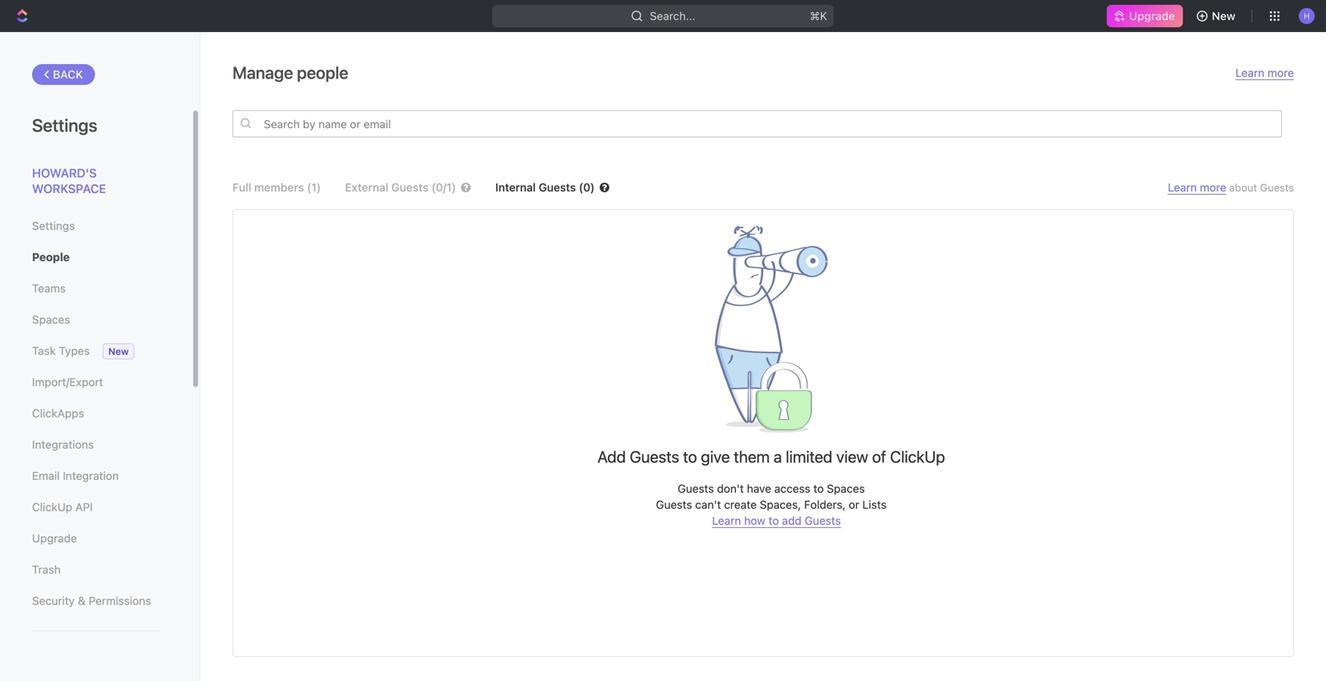 Task type: describe. For each thing, give the bounding box(es) containing it.
1 horizontal spatial clickup
[[891, 448, 946, 466]]

guests left can't
[[656, 499, 693, 512]]

⌘k
[[810, 9, 828, 22]]

2 horizontal spatial to
[[814, 483, 824, 496]]

import/export
[[32, 376, 103, 389]]

guests up can't
[[678, 483, 714, 496]]

upgrade inside the settings element
[[32, 532, 77, 546]]

1 settings from the top
[[32, 115, 97, 136]]

1 horizontal spatial upgrade
[[1130, 9, 1176, 22]]

integrations
[[32, 438, 94, 452]]

learn for learn more about guests
[[1169, 181, 1198, 194]]

2 vertical spatial to
[[769, 515, 779, 528]]

email integration link
[[32, 463, 160, 490]]

external guests (0/1) button
[[345, 181, 472, 194]]

spaces,
[[760, 499, 802, 512]]

view
[[837, 448, 869, 466]]

Search by name or email text field
[[233, 110, 1283, 138]]

trash
[[32, 564, 61, 577]]

how
[[745, 515, 766, 528]]

clickapps link
[[32, 400, 160, 428]]

integration
[[63, 470, 119, 483]]

people
[[297, 63, 349, 83]]

spaces link
[[32, 306, 160, 334]]

clickapps
[[32, 407, 84, 420]]

more for learn more
[[1268, 66, 1295, 79]]

workspace
[[32, 182, 106, 196]]

teams
[[32, 282, 66, 295]]

email
[[32, 470, 60, 483]]

&
[[78, 595, 86, 608]]

learn for learn more
[[1236, 66, 1265, 79]]

full members (1) button
[[233, 181, 321, 194]]

spaces inside the settings element
[[32, 313, 70, 326]]

clickup inside the settings element
[[32, 501, 72, 514]]

0 horizontal spatial upgrade link
[[32, 525, 160, 553]]

folders,
[[805, 499, 846, 512]]

internal guests (0)
[[496, 181, 595, 194]]

people link
[[32, 244, 160, 271]]

them
[[734, 448, 770, 466]]

(0)
[[579, 181, 595, 194]]

email integration
[[32, 470, 119, 483]]

members
[[254, 181, 304, 194]]

(0/1)
[[432, 181, 456, 194]]

full members (1)
[[233, 181, 321, 194]]

internal guests (0) button
[[496, 181, 634, 194]]

task
[[32, 345, 56, 358]]

task types
[[32, 345, 90, 358]]

types
[[59, 345, 90, 358]]

integrations link
[[32, 432, 160, 459]]

add
[[598, 448, 626, 466]]

new button
[[1190, 3, 1246, 29]]

learn more
[[1236, 66, 1295, 79]]

clickup api
[[32, 501, 93, 514]]



Task type: locate. For each thing, give the bounding box(es) containing it.
howard's workspace
[[32, 166, 106, 196]]

guests right add
[[630, 448, 680, 466]]

upgrade left new button
[[1130, 9, 1176, 22]]

settings
[[32, 115, 97, 136], [32, 219, 75, 233]]

guests right about
[[1261, 182, 1295, 194]]

to up folders,
[[814, 483, 824, 496]]

to
[[683, 448, 697, 466], [814, 483, 824, 496], [769, 515, 779, 528]]

settings element
[[0, 32, 201, 682]]

1 vertical spatial to
[[814, 483, 824, 496]]

give
[[701, 448, 730, 466]]

manage people
[[233, 63, 349, 83]]

1 vertical spatial settings
[[32, 219, 75, 233]]

learn more about guests
[[1169, 181, 1295, 194]]

upgrade link up trash link
[[32, 525, 160, 553]]

limited
[[786, 448, 833, 466]]

or
[[849, 499, 860, 512]]

permissions
[[89, 595, 151, 608]]

spaces
[[32, 313, 70, 326], [827, 483, 865, 496]]

2 settings from the top
[[32, 219, 75, 233]]

more for learn more about guests
[[1201, 181, 1227, 194]]

trash link
[[32, 557, 160, 584]]

1 horizontal spatial spaces
[[827, 483, 865, 496]]

import/export link
[[32, 369, 160, 396]]

guests don't have access to spaces guests can't create spaces, folders, or lists learn how to add guests
[[656, 483, 887, 528]]

clickup left api
[[32, 501, 72, 514]]

1 vertical spatial clickup
[[32, 501, 72, 514]]

to left give
[[683, 448, 697, 466]]

upgrade link left new button
[[1107, 5, 1184, 27]]

spaces down teams
[[32, 313, 70, 326]]

settings up people
[[32, 219, 75, 233]]

guests inside the learn more about guests
[[1261, 182, 1295, 194]]

0 vertical spatial upgrade link
[[1107, 5, 1184, 27]]

security & permissions
[[32, 595, 151, 608]]

0 vertical spatial settings
[[32, 115, 97, 136]]

add guests to give them a limited view of clickup
[[598, 448, 946, 466]]

new inside the settings element
[[108, 346, 129, 357]]

learn
[[1236, 66, 1265, 79], [1169, 181, 1198, 194], [712, 515, 742, 528]]

1 vertical spatial more
[[1201, 181, 1227, 194]]

learn how to add guests link
[[712, 515, 841, 529]]

manage
[[233, 63, 293, 83]]

can't
[[696, 499, 721, 512]]

0 horizontal spatial new
[[108, 346, 129, 357]]

back
[[53, 68, 83, 81]]

0 vertical spatial spaces
[[32, 313, 70, 326]]

full
[[233, 181, 251, 194]]

1 horizontal spatial to
[[769, 515, 779, 528]]

more down h dropdown button
[[1268, 66, 1295, 79]]

guests left (0/1)
[[392, 181, 429, 194]]

learn left about
[[1169, 181, 1198, 194]]

create
[[725, 499, 757, 512]]

external guests (0/1)
[[345, 181, 456, 194]]

security
[[32, 595, 75, 608]]

new inside new button
[[1213, 9, 1236, 22]]

guests left (0)
[[539, 181, 576, 194]]

more left about
[[1201, 181, 1227, 194]]

1 vertical spatial upgrade
[[32, 532, 77, 546]]

(1)
[[307, 181, 321, 194]]

1 horizontal spatial more
[[1268, 66, 1295, 79]]

1 vertical spatial learn
[[1169, 181, 1198, 194]]

0 horizontal spatial learn
[[712, 515, 742, 528]]

upgrade link
[[1107, 5, 1184, 27], [32, 525, 160, 553]]

teams link
[[32, 275, 160, 302]]

upgrade down the 'clickup api'
[[32, 532, 77, 546]]

0 vertical spatial to
[[683, 448, 697, 466]]

search...
[[650, 9, 696, 22]]

2 vertical spatial learn
[[712, 515, 742, 528]]

access
[[775, 483, 811, 496]]

guests
[[392, 181, 429, 194], [539, 181, 576, 194], [1261, 182, 1295, 194], [630, 448, 680, 466], [678, 483, 714, 496], [656, 499, 693, 512], [805, 515, 841, 528]]

settings link
[[32, 213, 160, 240]]

0 horizontal spatial spaces
[[32, 313, 70, 326]]

more
[[1268, 66, 1295, 79], [1201, 181, 1227, 194]]

0 vertical spatial upgrade
[[1130, 9, 1176, 22]]

external
[[345, 181, 389, 194]]

0 horizontal spatial more
[[1201, 181, 1227, 194]]

0 horizontal spatial upgrade
[[32, 532, 77, 546]]

clickup right of
[[891, 448, 946, 466]]

upgrade
[[1130, 9, 1176, 22], [32, 532, 77, 546]]

api
[[75, 501, 93, 514]]

settings up howard's
[[32, 115, 97, 136]]

add
[[782, 515, 802, 528]]

people
[[32, 251, 70, 264]]

0 horizontal spatial to
[[683, 448, 697, 466]]

lists
[[863, 499, 887, 512]]

learn down new button
[[1236, 66, 1265, 79]]

1 vertical spatial spaces
[[827, 483, 865, 496]]

1 vertical spatial new
[[108, 346, 129, 357]]

a
[[774, 448, 782, 466]]

about
[[1230, 182, 1258, 194]]

0 vertical spatial learn
[[1236, 66, 1265, 79]]

learn down 'create'
[[712, 515, 742, 528]]

h
[[1305, 11, 1311, 20]]

1 horizontal spatial upgrade link
[[1107, 5, 1184, 27]]

2 horizontal spatial learn
[[1236, 66, 1265, 79]]

learn inside guests don't have access to spaces guests can't create spaces, folders, or lists learn how to add guests
[[712, 515, 742, 528]]

1 horizontal spatial new
[[1213, 9, 1236, 22]]

new
[[1213, 9, 1236, 22], [108, 346, 129, 357]]

to down spaces,
[[769, 515, 779, 528]]

1 vertical spatial upgrade link
[[32, 525, 160, 553]]

0 vertical spatial clickup
[[891, 448, 946, 466]]

0 horizontal spatial clickup
[[32, 501, 72, 514]]

spaces inside guests don't have access to spaces guests can't create spaces, folders, or lists learn how to add guests
[[827, 483, 865, 496]]

clickup
[[891, 448, 946, 466], [32, 501, 72, 514]]

of
[[873, 448, 887, 466]]

have
[[747, 483, 772, 496]]

clickup api link
[[32, 494, 160, 521]]

security & permissions link
[[32, 588, 160, 615]]

don't
[[717, 483, 744, 496]]

1 horizontal spatial learn
[[1169, 181, 1198, 194]]

0 vertical spatial more
[[1268, 66, 1295, 79]]

internal
[[496, 181, 536, 194]]

howard's
[[32, 166, 97, 180]]

spaces up or
[[827, 483, 865, 496]]

0 vertical spatial new
[[1213, 9, 1236, 22]]

h button
[[1295, 3, 1320, 29]]

guests down folders,
[[805, 515, 841, 528]]

back link
[[32, 64, 95, 85]]



Task type: vqa. For each thing, say whether or not it's contained in the screenshot.
Add
yes



